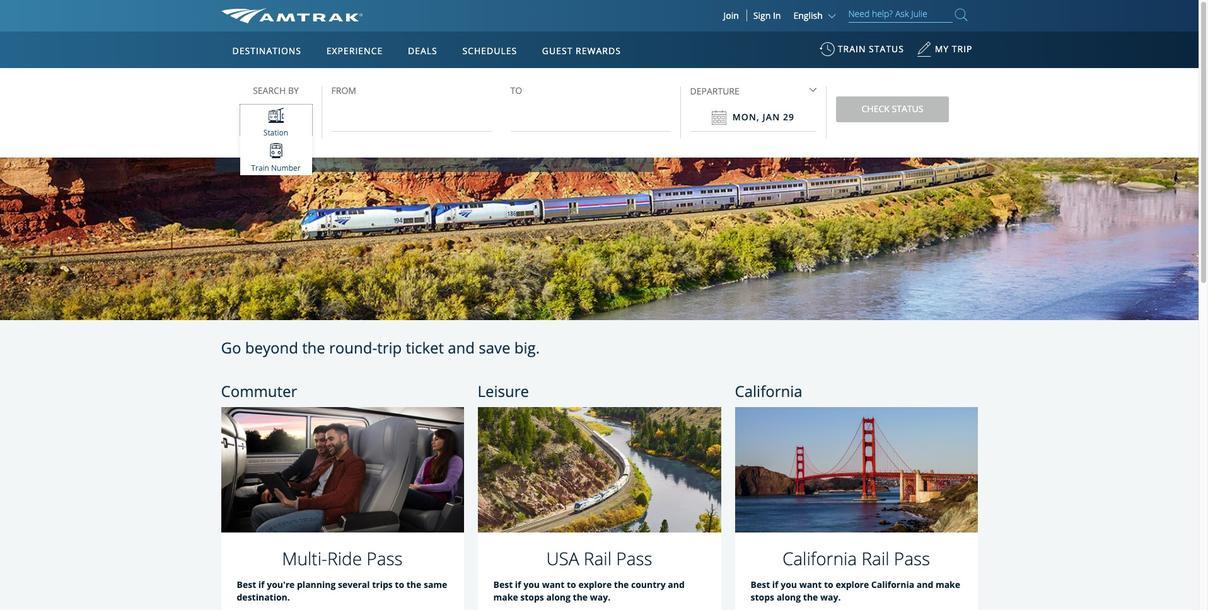 Task type: describe. For each thing, give the bounding box(es) containing it.
several
[[338, 579, 370, 591]]

1 vertical spatial ride
[[327, 547, 362, 571]]

mon,
[[733, 111, 760, 123]]

best for california
[[751, 579, 771, 591]]

country
[[632, 579, 666, 591]]

experience button
[[322, 33, 388, 69]]

banner containing join
[[0, 0, 1199, 291]]

best if you want to explore california and make stops along the way.
[[751, 579, 961, 604]]

destinations button
[[227, 33, 307, 69]]

guest rewards button
[[537, 33, 626, 69]]

make inside best if you want to explore the country and make stops along the way.
[[494, 592, 518, 604]]

0 horizontal spatial rail
[[496, 120, 541, 158]]

you're
[[267, 579, 295, 591]]

the inside "best if you want to explore california and make stops along the way."
[[804, 592, 819, 604]]

english button
[[794, 9, 839, 21]]

train
[[251, 163, 269, 174]]

you for usa rail pass
[[524, 579, 540, 591]]

to
[[511, 85, 523, 97]]

multi-ride pass
[[282, 547, 403, 571]]

Please enter your search item search field
[[849, 6, 953, 23]]

mon, jan 29 button
[[691, 104, 817, 132]]

california inside "best if you want to explore california and make stops along the way."
[[872, 579, 915, 591]]

join
[[724, 9, 739, 21]]

go beyond the round-trip ticket and save big.
[[221, 338, 540, 358]]

along inside "best if you want to explore california and make stops along the way."
[[777, 592, 801, 604]]

destinations
[[233, 45, 302, 57]]

sign in button
[[754, 9, 781, 21]]

deals
[[408, 45, 438, 57]]

want for california rail pass
[[800, 579, 822, 591]]

best if you're planning several trips to the same destination.
[[237, 579, 448, 604]]

rail for usa
[[584, 547, 612, 571]]

status
[[869, 43, 905, 55]]

the left 'round-'
[[302, 338, 325, 358]]

schedules
[[463, 45, 517, 57]]

by
[[288, 85, 299, 97]]

rewards
[[576, 45, 621, 57]]

planning
[[297, 579, 336, 591]]

sign in
[[754, 9, 781, 21]]

california zephyr along scenic river image
[[0, 0, 1199, 374]]

29
[[784, 111, 795, 123]]

trips
[[372, 579, 393, 591]]

you for california rail pass
[[781, 579, 798, 591]]

best for multi-
[[237, 579, 256, 591]]

sign
[[754, 9, 771, 21]]

my trip
[[935, 43, 973, 55]]

and inside best if you want to explore the country and make stops along the way.
[[668, 579, 685, 591]]

0 vertical spatial ride
[[405, 120, 461, 158]]

train status link
[[820, 37, 905, 68]]

my
[[935, 43, 950, 55]]

california for california
[[735, 381, 803, 402]]

round-
[[329, 338, 377, 358]]

commuter
[[221, 381, 297, 402]]

usa
[[547, 547, 580, 571]]

beyond
[[245, 338, 298, 358]]

experience
[[327, 45, 383, 57]]

usa rail pass
[[547, 547, 653, 571]]

schedules link
[[458, 32, 523, 68]]

number
[[271, 163, 301, 174]]

previous image
[[12, 186, 29, 203]]

amtrak
[[234, 120, 325, 158]]

english
[[794, 9, 823, 21]]

want for usa rail pass
[[542, 579, 565, 591]]

search icon image
[[956, 6, 968, 23]]

in
[[773, 9, 781, 21]]

join button
[[716, 9, 748, 21]]

to for california
[[825, 579, 834, 591]]



Task type: locate. For each thing, give the bounding box(es) containing it.
california for california rail pass
[[783, 547, 858, 571]]

want down california rail pass
[[800, 579, 822, 591]]

multi-
[[333, 120, 405, 158], [282, 547, 328, 571]]

the
[[302, 338, 325, 358], [407, 579, 422, 591], [614, 579, 629, 591], [573, 592, 588, 604], [804, 592, 819, 604]]

0 horizontal spatial make
[[494, 592, 518, 604]]

from
[[332, 85, 356, 97]]

2 horizontal spatial rail
[[862, 547, 890, 571]]

guest rewards
[[542, 45, 621, 57]]

want inside best if you want to explore the country and make stops along the way.
[[542, 579, 565, 591]]

2 want from the left
[[800, 579, 822, 591]]

to
[[395, 579, 405, 591], [567, 579, 577, 591], [825, 579, 834, 591]]

trip
[[953, 43, 973, 55]]

way. inside best if you want to explore the country and make stops along the way.
[[590, 592, 611, 604]]

multi- down from
[[333, 120, 405, 158]]

2 along from the left
[[777, 592, 801, 604]]

3 best from the left
[[751, 579, 771, 591]]

explore down usa rail pass
[[579, 579, 612, 591]]

if for multi-
[[259, 579, 265, 591]]

if inside "best if you want to explore california and make stops along the way."
[[773, 579, 779, 591]]

train number
[[251, 163, 301, 174]]

0 vertical spatial make
[[936, 579, 961, 591]]

departure menu
[[691, 85, 740, 97]]

the down the usa at the bottom of page
[[573, 592, 588, 604]]

pass for california rail pass
[[895, 547, 931, 571]]

1 horizontal spatial you
[[781, 579, 798, 591]]

0 horizontal spatial multi-
[[282, 547, 328, 571]]

explore down california rail pass
[[836, 579, 870, 591]]

1 vertical spatial california
[[783, 547, 858, 571]]

go
[[221, 338, 241, 358]]

want down the usa at the bottom of page
[[542, 579, 565, 591]]

0 horizontal spatial along
[[547, 592, 571, 604]]

same
[[424, 579, 448, 591]]

1 you from the left
[[524, 579, 540, 591]]

train
[[838, 43, 867, 55]]

want
[[542, 579, 565, 591], [800, 579, 822, 591]]

1 horizontal spatial way.
[[821, 592, 841, 604]]

and
[[448, 338, 475, 358], [668, 579, 685, 591], [917, 579, 934, 591]]

deals button
[[403, 33, 443, 69]]

1 best from the left
[[237, 579, 256, 591]]

way.
[[590, 592, 611, 604], [821, 592, 841, 604]]

ticket
[[406, 338, 444, 358]]

1 pass from the left
[[367, 547, 403, 571]]

destination.
[[237, 592, 290, 604]]

1 want from the left
[[542, 579, 565, 591]]

1 horizontal spatial best
[[494, 579, 513, 591]]

2 you from the left
[[781, 579, 798, 591]]

to inside best if you want to explore the country and make stops along the way.
[[567, 579, 577, 591]]

2 if from the left
[[515, 579, 522, 591]]

best if you want to explore the country and make stops along the way.
[[494, 579, 685, 604]]

None field
[[332, 95, 492, 139], [511, 95, 671, 139], [332, 95, 492, 139], [511, 95, 671, 139]]

1 horizontal spatial explore
[[836, 579, 870, 591]]

3 if from the left
[[773, 579, 779, 591]]

1 horizontal spatial rail
[[584, 547, 612, 571]]

regions map image
[[268, 105, 571, 282]]

pass for multi-ride pass
[[367, 547, 403, 571]]

to down the usa at the bottom of page
[[567, 579, 577, 591]]

explore for california
[[836, 579, 870, 591]]

rail up best if you want to explore the country and make stops along the way.
[[584, 547, 612, 571]]

passes
[[548, 120, 635, 158]]

multi- up planning
[[282, 547, 328, 571]]

stops
[[521, 592, 544, 604], [751, 592, 775, 604]]

0 horizontal spatial stops
[[521, 592, 544, 604]]

to inside "best if you want to explore california and make stops along the way."
[[825, 579, 834, 591]]

0 horizontal spatial if
[[259, 579, 265, 591]]

to for usa
[[567, 579, 577, 591]]

0 vertical spatial multi-
[[333, 120, 405, 158]]

way. down california rail pass
[[821, 592, 841, 604]]

if inside best if you want to explore the country and make stops along the way.
[[515, 579, 522, 591]]

make inside "best if you want to explore california and make stops along the way."
[[936, 579, 961, 591]]

0 horizontal spatial way.
[[590, 592, 611, 604]]

1 horizontal spatial pass
[[617, 547, 653, 571]]

stops inside "best if you want to explore california and make stops along the way."
[[751, 592, 775, 604]]

banner
[[0, 0, 1199, 291]]

guest
[[542, 45, 573, 57]]

1 if from the left
[[259, 579, 265, 591]]

1 horizontal spatial and
[[668, 579, 685, 591]]

2 vertical spatial california
[[872, 579, 915, 591]]

2 pass from the left
[[617, 547, 653, 571]]

0 horizontal spatial best
[[237, 579, 256, 591]]

if inside best if you're planning several trips to the same destination.
[[259, 579, 265, 591]]

2 horizontal spatial best
[[751, 579, 771, 591]]

to down california rail pass
[[825, 579, 834, 591]]

2 to from the left
[[567, 579, 577, 591]]

amtrak multi-ride & rail passes
[[234, 120, 635, 158]]

best inside best if you want to explore the country and make stops along the way.
[[494, 579, 513, 591]]

1 horizontal spatial want
[[800, 579, 822, 591]]

departure
[[691, 85, 740, 97]]

ride up several
[[327, 547, 362, 571]]

1 horizontal spatial to
[[567, 579, 577, 591]]

0 vertical spatial california
[[735, 381, 803, 402]]

rail up "best if you want to explore california and make stops along the way."
[[862, 547, 890, 571]]

2 best from the left
[[494, 579, 513, 591]]

3 to from the left
[[825, 579, 834, 591]]

pass
[[367, 547, 403, 571], [617, 547, 653, 571], [895, 547, 931, 571]]

2 horizontal spatial if
[[773, 579, 779, 591]]

1 explore from the left
[[579, 579, 612, 591]]

jan
[[763, 111, 781, 123]]

0 horizontal spatial you
[[524, 579, 540, 591]]

0 horizontal spatial ride
[[327, 547, 362, 571]]

want inside "best if you want to explore california and make stops along the way."
[[800, 579, 822, 591]]

the down california rail pass
[[804, 592, 819, 604]]

the left country
[[614, 579, 629, 591]]

california
[[735, 381, 803, 402], [783, 547, 858, 571], [872, 579, 915, 591]]

application
[[268, 105, 571, 282]]

1 stops from the left
[[521, 592, 544, 604]]

amtrak image
[[221, 8, 363, 23]]

to inside best if you're planning several trips to the same destination.
[[395, 579, 405, 591]]

1 vertical spatial multi-
[[282, 547, 328, 571]]

trip
[[377, 338, 402, 358]]

station
[[257, 125, 282, 136], [264, 127, 288, 138]]

big.
[[515, 338, 540, 358]]

if for california
[[773, 579, 779, 591]]

2 explore from the left
[[836, 579, 870, 591]]

0 horizontal spatial to
[[395, 579, 405, 591]]

along inside best if you want to explore the country and make stops along the way.
[[547, 592, 571, 604]]

if for usa
[[515, 579, 522, 591]]

ride
[[405, 120, 461, 158], [327, 547, 362, 571]]

you inside "best if you want to explore california and make stops along the way."
[[781, 579, 798, 591]]

1 horizontal spatial if
[[515, 579, 522, 591]]

you
[[524, 579, 540, 591], [781, 579, 798, 591]]

2 stops from the left
[[751, 592, 775, 604]]

1 horizontal spatial along
[[777, 592, 801, 604]]

leisure
[[478, 381, 529, 402]]

explore inside "best if you want to explore california and make stops along the way."
[[836, 579, 870, 591]]

1 horizontal spatial multi-
[[333, 120, 405, 158]]

to right the trips
[[395, 579, 405, 591]]

rail right &
[[496, 120, 541, 158]]

way. down usa rail pass
[[590, 592, 611, 604]]

rail
[[496, 120, 541, 158], [584, 547, 612, 571], [862, 547, 890, 571]]

0 horizontal spatial want
[[542, 579, 565, 591]]

explore inside best if you want to explore the country and make stops along the way.
[[579, 579, 612, 591]]

you inside best if you want to explore the country and make stops along the way.
[[524, 579, 540, 591]]

if
[[259, 579, 265, 591], [515, 579, 522, 591], [773, 579, 779, 591]]

stops inside best if you want to explore the country and make stops along the way.
[[521, 592, 544, 604]]

0 horizontal spatial pass
[[367, 547, 403, 571]]

rail for california
[[862, 547, 890, 571]]

1 horizontal spatial ride
[[405, 120, 461, 158]]

next image
[[1171, 186, 1188, 203]]

1 way. from the left
[[590, 592, 611, 604]]

2 horizontal spatial to
[[825, 579, 834, 591]]

3 pass from the left
[[895, 547, 931, 571]]

along
[[547, 592, 571, 604], [777, 592, 801, 604]]

search
[[253, 85, 286, 97]]

2 horizontal spatial and
[[917, 579, 934, 591]]

make
[[936, 579, 961, 591], [494, 592, 518, 604]]

explore for usa
[[579, 579, 612, 591]]

ride left &
[[405, 120, 461, 158]]

best inside "best if you want to explore california and make stops along the way."
[[751, 579, 771, 591]]

1 horizontal spatial make
[[936, 579, 961, 591]]

2 way. from the left
[[821, 592, 841, 604]]

search by
[[253, 85, 299, 97]]

1 horizontal spatial stops
[[751, 592, 775, 604]]

my trip button
[[917, 37, 973, 68]]

2 horizontal spatial pass
[[895, 547, 931, 571]]

california rail pass
[[783, 547, 931, 571]]

save
[[479, 338, 511, 358]]

the inside best if you're planning several trips to the same destination.
[[407, 579, 422, 591]]

0 horizontal spatial and
[[448, 338, 475, 358]]

&
[[468, 120, 489, 158]]

pass for usa rail pass
[[617, 547, 653, 571]]

best
[[237, 579, 256, 591], [494, 579, 513, 591], [751, 579, 771, 591]]

train status
[[838, 43, 905, 55]]

and inside "best if you want to explore california and make stops along the way."
[[917, 579, 934, 591]]

0 horizontal spatial explore
[[579, 579, 612, 591]]

explore
[[579, 579, 612, 591], [836, 579, 870, 591]]

station button
[[240, 105, 312, 136], [240, 105, 312, 140]]

best for usa
[[494, 579, 513, 591]]

way. inside "best if you want to explore california and make stops along the way."
[[821, 592, 841, 604]]

best inside best if you're planning several trips to the same destination.
[[237, 579, 256, 591]]

1 vertical spatial make
[[494, 592, 518, 604]]

the left same
[[407, 579, 422, 591]]

mon, jan 29
[[733, 111, 795, 123]]

1 to from the left
[[395, 579, 405, 591]]

1 along from the left
[[547, 592, 571, 604]]

train number button
[[240, 140, 312, 175]]



Task type: vqa. For each thing, say whether or not it's contained in the screenshot.
the Every
no



